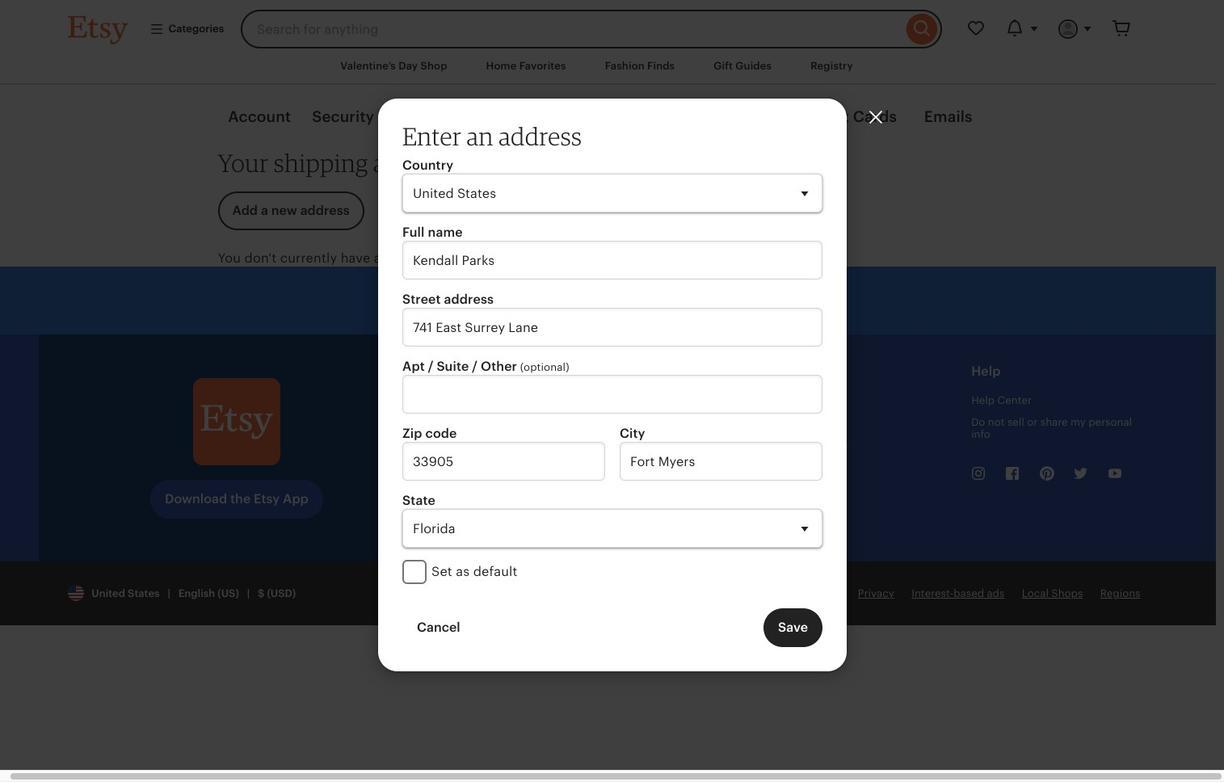 Task type: describe. For each thing, give the bounding box(es) containing it.
cards
[[853, 108, 897, 125]]

preferences link
[[513, 107, 602, 128]]

is
[[506, 293, 516, 308]]

credit cards button
[[793, 107, 907, 128]]

help for help
[[971, 364, 1001, 379]]

center
[[998, 394, 1032, 407]]

investors
[[802, 438, 848, 450]]

interest-
[[912, 587, 954, 599]]

etsy, inc. link
[[802, 394, 847, 407]]

not
[[988, 416, 1005, 428]]

cancel
[[417, 620, 460, 635]]

2 / from the left
[[472, 359, 477, 374]]

emails link
[[924, 107, 973, 128]]

impact link
[[802, 503, 837, 516]]

do not sell or share my personal info link
[[971, 416, 1132, 440]]

etsy germany link
[[464, 503, 533, 516]]

sitemap
[[464, 438, 506, 450]]

security link
[[312, 107, 374, 128]]

0 vertical spatial shipping
[[274, 148, 368, 178]]

enter
[[402, 121, 461, 151]]

2 | from the left
[[247, 587, 250, 599]]

etsy,
[[802, 394, 825, 407]]

affiliates & creators
[[633, 460, 732, 472]]

states
[[128, 587, 160, 599]]

based
[[954, 587, 984, 599]]

1 / from the left
[[428, 359, 433, 374]]

teams
[[633, 416, 665, 428]]

set as default
[[431, 564, 517, 580]]

other
[[480, 359, 517, 374]]

code
[[425, 426, 457, 441]]

apt
[[402, 359, 424, 374]]

forums link
[[633, 438, 670, 450]]

preferences button
[[503, 107, 612, 128]]

sell
[[1008, 416, 1025, 428]]

(optional)
[[520, 361, 569, 373]]

Street address text field
[[402, 308, 822, 347]]

affiliates
[[633, 460, 676, 472]]

inc.
[[828, 394, 847, 407]]

careers link
[[802, 460, 841, 472]]

help center
[[971, 394, 1032, 407]]

press link
[[802, 482, 829, 494]]

set
[[431, 564, 452, 580]]

security
[[312, 108, 374, 125]]

$
[[258, 587, 264, 599]]

(us)
[[218, 587, 239, 599]]

save button
[[763, 609, 822, 647]]

press
[[802, 482, 829, 494]]

none text field inside the enter an address dialog
[[402, 375, 822, 414]]

account link
[[228, 107, 291, 128]]

shop
[[464, 364, 497, 379]]

do not sell or share my personal info
[[971, 416, 1132, 440]]

sitemap link
[[464, 438, 506, 450]]

1 horizontal spatial address
[[498, 121, 582, 151]]

renewable
[[635, 293, 701, 308]]

your favorites tab list
[[218, 97, 990, 140]]

1 | from the left
[[168, 587, 170, 599]]

zip
[[402, 426, 422, 441]]

etsy for etsy united kingdom
[[464, 482, 485, 494]]

city
[[619, 426, 645, 441]]

currently
[[280, 250, 337, 266]]

street address
[[402, 292, 493, 307]]

regions button
[[1100, 586, 1141, 601]]

account button
[[218, 107, 301, 128]]

etsy for etsy is powered by 100% renewable electricity.
[[476, 293, 502, 308]]

do
[[971, 416, 985, 428]]

kingdom
[[523, 482, 569, 494]]

1 vertical spatial shipping
[[400, 250, 455, 266]]

City text field
[[619, 442, 822, 481]]

credit cards
[[803, 108, 897, 125]]

info
[[971, 428, 991, 440]]

any
[[374, 250, 396, 266]]

preferences
[[513, 108, 602, 125]]

regions
[[1100, 587, 1141, 599]]

country
[[402, 158, 453, 173]]

profile
[[445, 108, 493, 125]]

enter an address dialog
[[0, 0, 1224, 770]]

personal
[[1089, 416, 1132, 428]]

shops
[[1052, 587, 1083, 599]]

public profile
[[395, 108, 493, 125]]

addresses
[[373, 148, 480, 178]]



Task type: locate. For each thing, give the bounding box(es) containing it.
/ right apt
[[428, 359, 433, 374]]

Full name text field
[[402, 241, 822, 280]]

Zip code text field
[[402, 442, 605, 481]]

menu bar
[[0, 0, 1216, 85], [38, 48, 1170, 85]]

None text field
[[402, 375, 822, 414]]

1 vertical spatial address
[[444, 292, 493, 307]]

help up do
[[971, 394, 995, 407]]

local shops
[[1022, 587, 1083, 599]]

1 vertical spatial etsy
[[464, 482, 485, 494]]

1 horizontal spatial shipping
[[400, 250, 455, 266]]

0 vertical spatial help
[[971, 364, 1001, 379]]

about
[[802, 364, 841, 379]]

etsy inside button
[[476, 293, 502, 308]]

shipping down security link
[[274, 148, 368, 178]]

0 vertical spatial united
[[487, 482, 521, 494]]

shipping down full name
[[400, 250, 455, 266]]

powered
[[520, 293, 575, 308]]

united right us image
[[92, 587, 125, 599]]

privacy link
[[858, 587, 894, 599]]

&
[[679, 460, 686, 472]]

help for help center
[[971, 394, 995, 407]]

interest-based ads link
[[912, 587, 1005, 599]]

1 help from the top
[[971, 364, 1001, 379]]

your shipping addresses
[[218, 148, 480, 178]]

help center link
[[971, 394, 1032, 407]]

addresses.
[[458, 250, 526, 266]]

policies
[[802, 416, 841, 428]]

|
[[168, 587, 170, 599], [247, 587, 250, 599]]

united
[[487, 482, 521, 494], [92, 587, 125, 599]]

emails button
[[907, 107, 990, 128]]

etsy is powered by 100% renewable electricity.
[[476, 293, 770, 308]]

us image
[[67, 585, 84, 601]]

ads
[[987, 587, 1005, 599]]

banner
[[38, 0, 1170, 48]]

help up help center
[[971, 364, 1001, 379]]

my
[[1071, 416, 1086, 428]]

zip code
[[402, 426, 457, 441]]

etsy left the germany
[[464, 503, 485, 516]]

or
[[1027, 416, 1038, 428]]

account
[[228, 108, 291, 125]]

you
[[218, 250, 241, 266]]

etsy, inc.
[[802, 394, 847, 407]]

impact
[[802, 503, 837, 516]]

0 vertical spatial etsy
[[476, 293, 502, 308]]

etsy united kingdom
[[464, 482, 569, 494]]

credit
[[803, 108, 849, 125]]

0 horizontal spatial /
[[428, 359, 433, 374]]

privacy
[[858, 587, 894, 599]]

full
[[402, 225, 424, 240]]

larger xs image
[[1037, 465, 1057, 484]]

electricity.
[[704, 293, 770, 308]]

etsy left "is"
[[476, 293, 502, 308]]

address right an
[[498, 121, 582, 151]]

default
[[473, 564, 517, 580]]

sell
[[633, 364, 656, 379]]

0 horizontal spatial address
[[444, 292, 493, 307]]

2 help from the top
[[971, 394, 995, 407]]

careers
[[802, 460, 841, 472]]

apt / suite / other (optional)
[[402, 359, 569, 374]]

public
[[395, 108, 441, 125]]

credit cards link
[[803, 107, 897, 128]]

local
[[1022, 587, 1049, 599]]

/ right suite
[[472, 359, 477, 374]]

/
[[428, 359, 433, 374], [472, 359, 477, 374]]

local shops link
[[1022, 587, 1083, 599]]

united states   |   english (us)   |   $ (usd)
[[86, 587, 296, 599]]

share
[[1041, 416, 1068, 428]]

public profile link
[[395, 107, 493, 128]]

help
[[971, 364, 1001, 379], [971, 394, 995, 407]]

etsy is powered by 100% renewable electricity. button
[[438, 286, 770, 315]]

100%
[[597, 293, 631, 308]]

None search field
[[241, 10, 942, 48]]

(usd)
[[267, 587, 296, 599]]

1 vertical spatial help
[[971, 394, 995, 407]]

1 horizontal spatial /
[[472, 359, 477, 374]]

2 vertical spatial etsy
[[464, 503, 485, 516]]

shipping
[[274, 148, 368, 178], [400, 250, 455, 266]]

your
[[218, 148, 269, 178]]

teams link
[[633, 416, 665, 428]]

have
[[341, 250, 370, 266]]

security button
[[301, 107, 385, 128]]

investors link
[[802, 438, 848, 450]]

| left $ on the bottom left
[[247, 587, 250, 599]]

by
[[578, 293, 594, 308]]

don't
[[244, 250, 277, 266]]

germany
[[487, 503, 533, 516]]

etsy germany
[[464, 503, 533, 516]]

| right states at the left
[[168, 587, 170, 599]]

1 vertical spatial united
[[92, 587, 125, 599]]

english
[[178, 587, 215, 599]]

0 horizontal spatial shipping
[[274, 148, 368, 178]]

etsy
[[476, 293, 502, 308], [464, 482, 485, 494], [464, 503, 485, 516]]

emails
[[924, 108, 973, 125]]

interest-based ads
[[912, 587, 1005, 599]]

etsy up etsy germany
[[464, 482, 485, 494]]

enter an address
[[402, 121, 582, 151]]

1 horizontal spatial |
[[247, 587, 250, 599]]

state
[[402, 493, 435, 508]]

0 horizontal spatial united
[[92, 587, 125, 599]]

0 vertical spatial address
[[498, 121, 582, 151]]

forums
[[633, 438, 670, 450]]

save
[[778, 620, 808, 635]]

suite
[[436, 359, 469, 374]]

address
[[498, 121, 582, 151], [444, 292, 493, 307]]

address left "is"
[[444, 292, 493, 307]]

etsy for etsy germany
[[464, 503, 485, 516]]

united up etsy germany
[[487, 482, 521, 494]]

affiliates & creators link
[[633, 460, 732, 472]]

0 horizontal spatial |
[[168, 587, 170, 599]]

1 horizontal spatial united
[[487, 482, 521, 494]]

full name
[[402, 225, 462, 240]]

street
[[402, 292, 440, 307]]

name
[[427, 225, 462, 240]]



Task type: vqa. For each thing, say whether or not it's contained in the screenshot.
Careers link at the right bottom of page
yes



